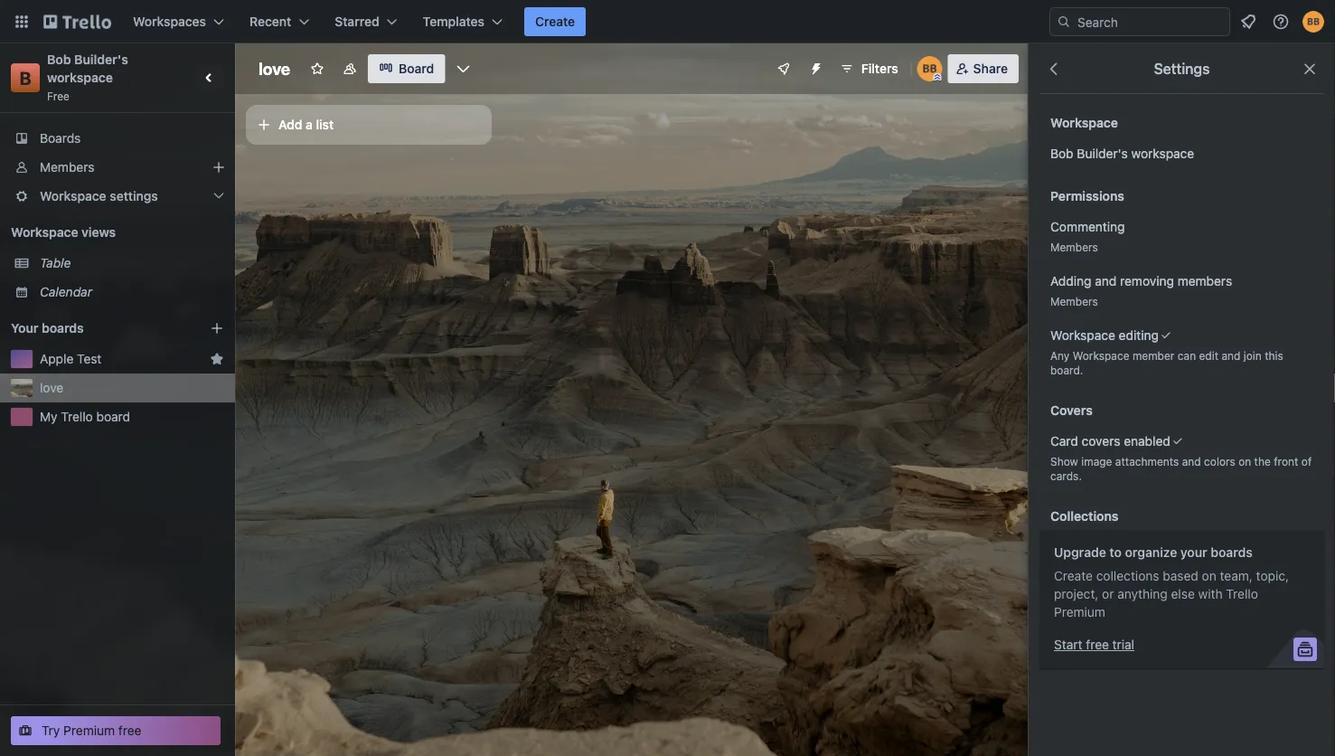 Task type: describe. For each thing, give the bounding box(es) containing it.
collections
[[1051, 509, 1119, 524]]

recent
[[250, 14, 292, 29]]

workspace views
[[11, 225, 116, 240]]

workspace editing
[[1051, 328, 1159, 343]]

any workspace member can edit and join this board.
[[1051, 349, 1284, 376]]

trello inside "upgrade to organize your boards create collections based on team, topic, project, or anything else with trello premium"
[[1227, 587, 1259, 601]]

covers
[[1051, 403, 1093, 418]]

free inside button
[[1087, 637, 1110, 652]]

filters
[[862, 61, 899, 76]]

board.
[[1051, 364, 1084, 376]]

adding and removing members members
[[1051, 274, 1233, 308]]

views
[[81, 225, 116, 240]]

commenting members
[[1051, 219, 1126, 253]]

the
[[1255, 455, 1272, 468]]

upgrade
[[1055, 545, 1107, 560]]

start
[[1055, 637, 1083, 652]]

card
[[1051, 434, 1079, 449]]

bob builder's workspace free
[[47, 52, 132, 102]]

removing
[[1121, 274, 1175, 289]]

premium inside "upgrade to organize your boards create collections based on team, topic, project, or anything else with trello premium"
[[1055, 605, 1106, 620]]

board
[[96, 409, 130, 424]]

on inside "upgrade to organize your boards create collections based on team, topic, project, or anything else with trello premium"
[[1203, 568, 1217, 583]]

add
[[279, 117, 303, 132]]

enabled
[[1124, 434, 1171, 449]]

board link
[[368, 54, 445, 83]]

this
[[1266, 349, 1284, 362]]

start free trial
[[1055, 637, 1135, 652]]

topic,
[[1257, 568, 1290, 583]]

can
[[1178, 349, 1197, 362]]

workspace inside any workspace member can edit and join this board.
[[1073, 349, 1130, 362]]

apple test
[[40, 351, 102, 366]]

this member is an admin of this board. image
[[934, 73, 942, 81]]

front
[[1275, 455, 1299, 468]]

on inside show image attachments and colors on the front of cards.
[[1239, 455, 1252, 468]]

table link
[[40, 254, 224, 272]]

test
[[77, 351, 102, 366]]

based
[[1163, 568, 1199, 583]]

and inside show image attachments and colors on the front of cards.
[[1183, 455, 1202, 468]]

list
[[316, 117, 334, 132]]

Board name text field
[[250, 54, 299, 83]]

anything
[[1118, 587, 1168, 601]]

attachments
[[1116, 455, 1180, 468]]

with
[[1199, 587, 1223, 601]]

templates
[[423, 14, 485, 29]]

add a list
[[279, 117, 334, 132]]

my
[[40, 409, 57, 424]]

adding
[[1051, 274, 1092, 289]]

workspace for bob builder's workspace
[[1132, 146, 1195, 161]]

a
[[306, 117, 313, 132]]

apple
[[40, 351, 74, 366]]

board
[[399, 61, 434, 76]]

team,
[[1221, 568, 1253, 583]]

workspace for workspace settings
[[40, 189, 106, 204]]

your
[[1181, 545, 1208, 560]]

try premium free button
[[11, 716, 221, 745]]

colors
[[1205, 455, 1236, 468]]

start free trial button
[[1055, 636, 1135, 654]]

upgrade to organize your boards create collections based on team, topic, project, or anything else with trello premium
[[1055, 545, 1290, 620]]

0 horizontal spatial bob builder's workspace link
[[47, 52, 132, 85]]

any
[[1051, 349, 1070, 362]]

premium inside the try premium free button
[[63, 723, 115, 738]]

workspace for workspace editing
[[1051, 328, 1116, 343]]

bob builder (bobbuilder40) image
[[918, 56, 943, 81]]

trial
[[1113, 637, 1135, 652]]

table
[[40, 256, 71, 270]]

member
[[1133, 349, 1175, 362]]

workspace navigation collapse icon image
[[197, 65, 223, 90]]

workspace for workspace views
[[11, 225, 78, 240]]

members inside adding and removing members members
[[1051, 295, 1099, 308]]

members
[[1178, 274, 1233, 289]]

editing
[[1119, 328, 1159, 343]]

b
[[19, 67, 31, 88]]

free inside button
[[118, 723, 142, 738]]

my trello board
[[40, 409, 130, 424]]

workspace settings
[[40, 189, 158, 204]]

0 vertical spatial boards
[[42, 321, 84, 336]]

search image
[[1057, 14, 1072, 29]]

try
[[42, 723, 60, 738]]

templates button
[[412, 7, 514, 36]]

add a list button
[[246, 105, 492, 145]]

starred
[[335, 14, 380, 29]]

to
[[1110, 545, 1122, 560]]

show image attachments and colors on the front of cards.
[[1051, 455, 1313, 482]]

my trello board link
[[40, 408, 224, 426]]

workspace settings button
[[0, 182, 235, 211]]

else
[[1172, 587, 1196, 601]]

cards.
[[1051, 469, 1083, 482]]

commenting
[[1051, 219, 1126, 234]]

workspace for bob builder's workspace free
[[47, 70, 113, 85]]

create inside "upgrade to organize your boards create collections based on team, topic, project, or anything else with trello premium"
[[1055, 568, 1093, 583]]



Task type: vqa. For each thing, say whether or not it's contained in the screenshot.
My
yes



Task type: locate. For each thing, give the bounding box(es) containing it.
0 vertical spatial premium
[[1055, 605, 1106, 620]]

workspace
[[47, 70, 113, 85], [1132, 146, 1195, 161]]

boards inside "upgrade to organize your boards create collections based on team, topic, project, or anything else with trello premium"
[[1211, 545, 1254, 560]]

Search field
[[1072, 8, 1230, 35]]

0 vertical spatial bob
[[47, 52, 71, 67]]

trello down team,
[[1227, 587, 1259, 601]]

free
[[47, 90, 70, 102]]

bob builder's workspace link
[[47, 52, 132, 85], [1040, 137, 1325, 170]]

builder's for bob builder's workspace free
[[74, 52, 128, 67]]

bob inside the bob builder's workspace free
[[47, 52, 71, 67]]

1 vertical spatial love
[[40, 380, 64, 395]]

b link
[[11, 63, 40, 92]]

0 vertical spatial builder's
[[74, 52, 128, 67]]

1 horizontal spatial boards
[[1211, 545, 1254, 560]]

2 vertical spatial members
[[1051, 295, 1099, 308]]

0 horizontal spatial trello
[[61, 409, 93, 424]]

0 vertical spatial trello
[[61, 409, 93, 424]]

1 horizontal spatial bob builder's workspace link
[[1040, 137, 1325, 170]]

love
[[259, 59, 290, 78], [40, 380, 64, 395]]

your boards
[[11, 321, 84, 336]]

create button
[[525, 7, 586, 36]]

calendar link
[[40, 283, 224, 301]]

0 horizontal spatial boards
[[42, 321, 84, 336]]

1 horizontal spatial bob
[[1051, 146, 1074, 161]]

members inside commenting members
[[1051, 241, 1099, 253]]

on
[[1239, 455, 1252, 468], [1203, 568, 1217, 583]]

open information menu image
[[1273, 13, 1291, 31]]

free left the trial
[[1087, 637, 1110, 652]]

1 vertical spatial and
[[1222, 349, 1241, 362]]

2 vertical spatial and
[[1183, 455, 1202, 468]]

1 vertical spatial builder's
[[1078, 146, 1129, 161]]

back to home image
[[43, 7, 111, 36]]

join
[[1244, 349, 1262, 362]]

card covers enabled
[[1051, 434, 1171, 449]]

1 horizontal spatial builder's
[[1078, 146, 1129, 161]]

settings
[[1155, 60, 1211, 77]]

bob
[[47, 52, 71, 67], [1051, 146, 1074, 161]]

bob for bob builder's workspace
[[1051, 146, 1074, 161]]

0 notifications image
[[1238, 11, 1260, 33]]

bob builder's workspace
[[1051, 146, 1195, 161]]

1 horizontal spatial trello
[[1227, 587, 1259, 601]]

on up with in the right bottom of the page
[[1203, 568, 1217, 583]]

image
[[1082, 455, 1113, 468]]

0 vertical spatial love
[[259, 59, 290, 78]]

1 vertical spatial members
[[1051, 241, 1099, 253]]

1 horizontal spatial love
[[259, 59, 290, 78]]

love inside the board name text box
[[259, 59, 290, 78]]

workspace for workspace
[[1051, 115, 1119, 130]]

create inside button
[[535, 14, 575, 29]]

boards up team,
[[1211, 545, 1254, 560]]

recent button
[[239, 7, 320, 36]]

love up the my
[[40, 380, 64, 395]]

show
[[1051, 455, 1079, 468]]

add board image
[[210, 321, 224, 336]]

boards up "apple"
[[42, 321, 84, 336]]

2 horizontal spatial and
[[1222, 349, 1241, 362]]

or
[[1103, 587, 1115, 601]]

settings
[[110, 189, 158, 204]]

0 vertical spatial bob builder's workspace link
[[47, 52, 132, 85]]

premium down project,
[[1055, 605, 1106, 620]]

builder's for bob builder's workspace
[[1078, 146, 1129, 161]]

1 horizontal spatial create
[[1055, 568, 1093, 583]]

0 vertical spatial members
[[40, 160, 95, 175]]

1 vertical spatial bob
[[1051, 146, 1074, 161]]

free
[[1087, 637, 1110, 652], [118, 723, 142, 738]]

0 horizontal spatial builder's
[[74, 52, 128, 67]]

workspace up table
[[11, 225, 78, 240]]

share button
[[949, 54, 1019, 83]]

0 horizontal spatial free
[[118, 723, 142, 738]]

1 vertical spatial premium
[[63, 723, 115, 738]]

bob builder (bobbuilder40) image
[[1303, 11, 1325, 33]]

share
[[974, 61, 1009, 76]]

1 horizontal spatial workspace
[[1132, 146, 1195, 161]]

workspaces
[[133, 14, 206, 29]]

members down adding
[[1051, 295, 1099, 308]]

and inside any workspace member can edit and join this board.
[[1222, 349, 1241, 362]]

workspace up 'bob builder's workspace'
[[1051, 115, 1119, 130]]

and left colors
[[1183, 455, 1202, 468]]

premium right try
[[63, 723, 115, 738]]

0 horizontal spatial on
[[1203, 568, 1217, 583]]

bob up permissions
[[1051, 146, 1074, 161]]

on left the
[[1239, 455, 1252, 468]]

workspace visible image
[[343, 62, 357, 76]]

workspace inside workspace settings dropdown button
[[40, 189, 106, 204]]

bob builder's workspace link down settings
[[1040, 137, 1325, 170]]

0 vertical spatial on
[[1239, 455, 1252, 468]]

organize
[[1126, 545, 1178, 560]]

0 horizontal spatial love
[[40, 380, 64, 395]]

boards
[[42, 321, 84, 336], [1211, 545, 1254, 560]]

workspace inside the bob builder's workspace free
[[47, 70, 113, 85]]

0 horizontal spatial premium
[[63, 723, 115, 738]]

your
[[11, 321, 38, 336]]

0 horizontal spatial bob
[[47, 52, 71, 67]]

0 vertical spatial create
[[535, 14, 575, 29]]

0 vertical spatial free
[[1087, 637, 1110, 652]]

builder's down back to home image
[[74, 52, 128, 67]]

workspace up workspace views
[[40, 189, 106, 204]]

love link
[[40, 379, 224, 397]]

0 horizontal spatial create
[[535, 14, 575, 29]]

and left join
[[1222, 349, 1241, 362]]

of
[[1302, 455, 1313, 468]]

star or unstar board image
[[310, 62, 325, 76]]

filters button
[[835, 54, 904, 83]]

customize views image
[[454, 60, 472, 78]]

1 vertical spatial free
[[118, 723, 142, 738]]

0 vertical spatial workspace
[[47, 70, 113, 85]]

boards
[[40, 131, 81, 146]]

members down the commenting at right
[[1051, 241, 1099, 253]]

create
[[535, 14, 575, 29], [1055, 568, 1093, 583]]

apple test link
[[40, 350, 203, 368]]

1 horizontal spatial and
[[1183, 455, 1202, 468]]

1 horizontal spatial premium
[[1055, 605, 1106, 620]]

bob up free
[[47, 52, 71, 67]]

collections
[[1097, 568, 1160, 583]]

trello right the my
[[61, 409, 93, 424]]

trello
[[61, 409, 93, 424], [1227, 587, 1259, 601]]

permissions
[[1051, 189, 1125, 204]]

1 vertical spatial bob builder's workspace link
[[1040, 137, 1325, 170]]

0 horizontal spatial and
[[1096, 274, 1117, 289]]

members link
[[0, 153, 235, 182]]

covers
[[1082, 434, 1121, 449]]

0 horizontal spatial workspace
[[47, 70, 113, 85]]

1 vertical spatial trello
[[1227, 587, 1259, 601]]

bob for bob builder's workspace free
[[47, 52, 71, 67]]

1 vertical spatial on
[[1203, 568, 1217, 583]]

builder's up permissions
[[1078, 146, 1129, 161]]

1 horizontal spatial free
[[1087, 637, 1110, 652]]

members
[[40, 160, 95, 175], [1051, 241, 1099, 253], [1051, 295, 1099, 308]]

calendar
[[40, 284, 92, 299]]

project,
[[1055, 587, 1099, 601]]

1 vertical spatial workspace
[[1132, 146, 1195, 161]]

love left the star or unstar board icon
[[259, 59, 290, 78]]

workspace up free
[[47, 70, 113, 85]]

workspace down workspace editing
[[1073, 349, 1130, 362]]

and right adding
[[1096, 274, 1117, 289]]

0 vertical spatial and
[[1096, 274, 1117, 289]]

try premium free
[[42, 723, 142, 738]]

boards link
[[0, 124, 235, 153]]

premium
[[1055, 605, 1106, 620], [63, 723, 115, 738]]

members down boards
[[40, 160, 95, 175]]

workspace
[[1051, 115, 1119, 130], [40, 189, 106, 204], [11, 225, 78, 240], [1051, 328, 1116, 343], [1073, 349, 1130, 362]]

edit
[[1200, 349, 1219, 362]]

builder's inside the bob builder's workspace free
[[74, 52, 128, 67]]

starred button
[[324, 7, 409, 36]]

automation image
[[802, 54, 827, 80]]

1 vertical spatial create
[[1055, 568, 1093, 583]]

love inside 'link'
[[40, 380, 64, 395]]

workspace up any
[[1051, 328, 1116, 343]]

your boards with 3 items element
[[11, 317, 183, 339]]

1 vertical spatial boards
[[1211, 545, 1254, 560]]

primary element
[[0, 0, 1336, 43]]

power ups image
[[777, 62, 791, 76]]

builder's
[[74, 52, 128, 67], [1078, 146, 1129, 161]]

bob builder's workspace link up free
[[47, 52, 132, 85]]

workspaces button
[[122, 7, 235, 36]]

starred icon image
[[210, 352, 224, 366]]

and
[[1096, 274, 1117, 289], [1222, 349, 1241, 362], [1183, 455, 1202, 468]]

and inside adding and removing members members
[[1096, 274, 1117, 289]]

free right try
[[118, 723, 142, 738]]

1 horizontal spatial on
[[1239, 455, 1252, 468]]

workspace down settings
[[1132, 146, 1195, 161]]



